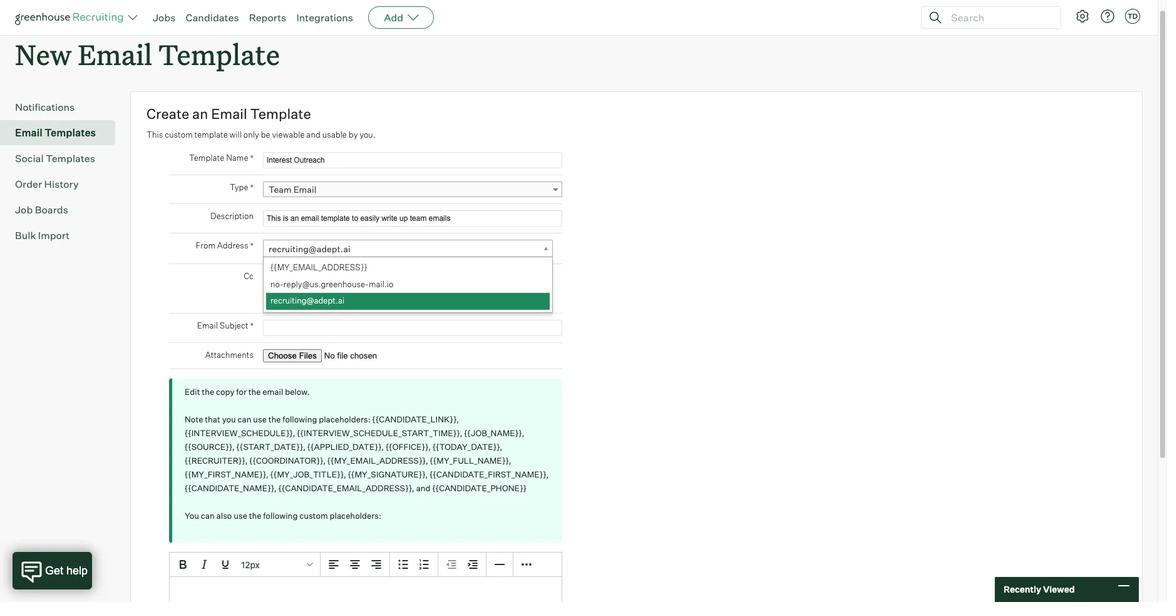 Task type: describe. For each thing, give the bounding box(es) containing it.
integrations link
[[297, 11, 353, 24]]

1 toolbar from the left
[[170, 553, 321, 577]]

history
[[44, 178, 79, 191]]

mail.io
[[369, 279, 394, 289]]

that
[[205, 415, 220, 425]]

import
[[38, 229, 70, 242]]

add button
[[368, 6, 434, 29]]

you
[[222, 415, 236, 425]]

job
[[15, 204, 33, 216]]

recruiting@adept.ai link
[[263, 240, 553, 258]]

copy
[[216, 387, 235, 397]]

social
[[15, 152, 44, 165]]

you can also use the following custom placeholders:
[[185, 511, 382, 521]]

email templates
[[15, 127, 96, 139]]

list box containing {{my_email_address}}
[[264, 260, 550, 310]]

below.
[[285, 387, 310, 397]]

reply@us.greenhouse-
[[284, 279, 369, 289]]

viewed
[[1044, 585, 1075, 595]]

{{office}},
[[386, 442, 431, 452]]

{{candidate_name}},
[[185, 483, 277, 493]]

Candidate's Coordinator checkbox
[[363, 295, 371, 303]]

candidates
[[186, 11, 239, 24]]

Candidate's Recruiter checkbox
[[263, 295, 271, 303]]

0 horizontal spatial can
[[201, 511, 215, 521]]

email down greenhouse recruiting image
[[78, 36, 152, 73]]

social templates link
[[15, 151, 110, 166]]

team email link
[[263, 182, 563, 197]]

candidate's coordinator
[[373, 295, 463, 305]]

{{applied_date}},
[[307, 442, 384, 452]]

and inside {{candidate_link}}, {{interview_schedule}}, {{interview_schedule_start_time}}, {{job_name}}, {{source}}, {{start_date}}, {{applied_date}}, {{office}}, {{today_date}}, {{recruiter}}, {{coordinator}}, {{my_email_address}}, {{my_full_name}}, {{my_first_name}}, {{my_job_title}}, {{my_signature}}, {{candidate_first_name}}, {{candidate_name}}, {{candidate_email_address}}, and {{candidate_phone}}
[[416, 483, 431, 493]]

Email Subject text field
[[263, 320, 563, 336]]

{{coordinator}},
[[249, 456, 326, 466]]

also
[[216, 511, 232, 521]]

bulk import link
[[15, 228, 110, 243]]

address
[[217, 241, 248, 251]]

email right team
[[294, 184, 317, 195]]

new email template
[[15, 36, 280, 73]]

description
[[211, 211, 254, 221]]

social templates
[[15, 152, 95, 165]]

the right edit
[[202, 387, 214, 397]]

for
[[236, 387, 247, 397]]

Search text field
[[949, 8, 1050, 27]]

email up social at the left
[[15, 127, 42, 139]]

recruiter
[[319, 295, 354, 305]]

notifications link
[[15, 100, 110, 115]]

0 vertical spatial template
[[159, 36, 280, 73]]

email templates link
[[15, 125, 110, 140]]

{{candidate_phone}}
[[433, 483, 527, 493]]

edit the copy for the email below.
[[185, 387, 310, 397]]

type *
[[230, 182, 254, 193]]

recruiting@adept.ai inside option
[[271, 296, 345, 306]]

only
[[244, 129, 259, 140]]

candidates link
[[186, 11, 239, 24]]

Description text field
[[263, 211, 563, 227]]

from address *
[[196, 241, 254, 251]]

jobs
[[153, 11, 176, 24]]

reports link
[[249, 11, 287, 24]]

Template Name text field
[[263, 152, 563, 169]]

configure image
[[1076, 9, 1091, 24]]

email inside the 'email subject *'
[[197, 321, 218, 331]]

an
[[192, 105, 208, 122]]

reports
[[249, 11, 287, 24]]

create an email template
[[147, 105, 311, 122]]

job boards
[[15, 204, 68, 216]]

placeholders: for you can also use the following custom placeholders:
[[330, 511, 382, 521]]

job boards link
[[15, 202, 110, 218]]

create
[[147, 105, 189, 122]]

0 horizontal spatial use
[[234, 511, 247, 521]]

order history link
[[15, 177, 110, 192]]

td button
[[1126, 9, 1141, 24]]

type
[[230, 182, 248, 192]]

{{candidate_first_name}},
[[430, 470, 549, 480]]

1 vertical spatial following
[[263, 511, 298, 521]]

{{my_job_title}},
[[270, 470, 346, 480]]

1 vertical spatial template
[[250, 105, 311, 122]]

will
[[230, 129, 242, 140]]

email subject *
[[197, 321, 254, 331]]

usable
[[322, 129, 347, 140]]

from
[[196, 241, 215, 251]]



Task type: vqa. For each thing, say whether or not it's contained in the screenshot.
paste corresponding to Cover letter
no



Task type: locate. For each thing, give the bounding box(es) containing it.
be
[[261, 129, 270, 140]]

email left subject on the bottom left
[[197, 321, 218, 331]]

{{my_email_address}},
[[328, 456, 428, 466]]

placeholders:
[[319, 415, 371, 425], [330, 511, 382, 521]]

order history
[[15, 178, 79, 191]]

candidate's down no- on the left of the page
[[273, 295, 317, 305]]

1 horizontal spatial candidate's
[[373, 295, 417, 305]]

cc
[[244, 271, 254, 281]]

attachments
[[205, 350, 254, 360]]

None text field
[[264, 272, 560, 288]]

edit
[[185, 387, 200, 397]]

email
[[263, 387, 283, 397]]

0 vertical spatial templates
[[45, 127, 96, 139]]

template down the candidates link
[[159, 36, 280, 73]]

0 horizontal spatial custom
[[165, 129, 193, 140]]

templates
[[45, 127, 96, 139], [46, 152, 95, 165]]

the down email
[[269, 415, 281, 425]]

you.
[[360, 129, 376, 140]]

placeholders: up {{applied_date}},
[[319, 415, 371, 425]]

0 vertical spatial recruiting@adept.ai
[[269, 244, 351, 254]]

{{my_first_name}},
[[185, 470, 269, 480]]

{{start_date}},
[[237, 442, 306, 452]]

the
[[202, 387, 214, 397], [249, 387, 261, 397], [269, 415, 281, 425], [249, 511, 262, 521]]

recently viewed
[[1004, 585, 1075, 595]]

1 vertical spatial recruiting@adept.ai
[[271, 296, 345, 306]]

4 toolbar from the left
[[439, 553, 487, 577]]

0 horizontal spatial candidate's
[[273, 295, 317, 305]]

and down {{my_signature}},
[[416, 483, 431, 493]]

notifications
[[15, 101, 75, 114]]

1 horizontal spatial can
[[238, 415, 252, 425]]

list box
[[264, 260, 550, 310]]

bulk import
[[15, 229, 70, 242]]

2 * from the top
[[250, 182, 254, 193]]

{{candidate_link}},
[[372, 415, 459, 425]]

custom down {{my_job_title}},
[[300, 511, 328, 521]]

4 * from the top
[[250, 321, 254, 331]]

and
[[307, 129, 321, 140], [416, 483, 431, 493]]

1 horizontal spatial and
[[416, 483, 431, 493]]

custom
[[165, 129, 193, 140], [300, 511, 328, 521]]

template up "viewable"
[[250, 105, 311, 122]]

can up '{{interview_schedule}},' on the left bottom of page
[[238, 415, 252, 425]]

candidate's down no-reply@us.greenhouse-mail.io option
[[373, 295, 417, 305]]

1 vertical spatial and
[[416, 483, 431, 493]]

boards
[[35, 204, 68, 216]]

toolbar
[[170, 553, 321, 577], [321, 553, 390, 577], [390, 553, 439, 577], [439, 553, 487, 577]]

email
[[78, 36, 152, 73], [211, 105, 247, 122], [15, 127, 42, 139], [294, 184, 317, 195], [197, 321, 218, 331]]

1 vertical spatial can
[[201, 511, 215, 521]]

templates inside email templates link
[[45, 127, 96, 139]]

following down {{my_job_title}},
[[263, 511, 298, 521]]

templates inside social templates link
[[46, 152, 95, 165]]

following
[[283, 415, 317, 425], [263, 511, 298, 521]]

0 vertical spatial and
[[307, 129, 321, 140]]

* right subject on the bottom left
[[250, 321, 254, 331]]

this
[[147, 129, 163, 140]]

no-reply@us.greenhouse-mail.io
[[271, 279, 394, 289]]

template
[[159, 36, 280, 73], [250, 105, 311, 122], [189, 153, 224, 163]]

you
[[185, 511, 199, 521]]

0 vertical spatial placeholders:
[[319, 415, 371, 425]]

can
[[238, 415, 252, 425], [201, 511, 215, 521]]

no-
[[271, 279, 284, 289]]

1 * from the top
[[250, 153, 254, 164]]

viewable
[[272, 129, 305, 140]]

placeholders: down {{candidate_email_address}}, on the left
[[330, 511, 382, 521]]

jobs link
[[153, 11, 176, 24]]

{{interview_schedule}},
[[185, 428, 295, 438]]

recently
[[1004, 585, 1042, 595]]

team
[[269, 184, 292, 195]]

templates for social templates
[[46, 152, 95, 165]]

2 toolbar from the left
[[321, 553, 390, 577]]

note that you can use the following placeholders:
[[185, 415, 372, 425]]

templates for email templates
[[45, 127, 96, 139]]

add
[[384, 11, 404, 24]]

{{my_signature}},
[[348, 470, 428, 480]]

* for email subject *
[[250, 321, 254, 331]]

candidate's
[[273, 295, 317, 305], [373, 295, 417, 305]]

no-reply@us.greenhouse-mail.io option
[[266, 277, 550, 293]]

use up '{{interview_schedule}},' on the left bottom of page
[[253, 415, 267, 425]]

* right type
[[250, 182, 254, 193]]

email up the will
[[211, 105, 247, 122]]

templates down email templates link
[[46, 152, 95, 165]]

{{interview_schedule_start_time}},
[[297, 428, 463, 438]]

team email
[[269, 184, 317, 195]]

candidate's for candidate's coordinator
[[373, 295, 417, 305]]

td button
[[1123, 6, 1143, 26]]

{{source}},
[[185, 442, 235, 452]]

note
[[185, 415, 203, 425]]

greenhouse recruiting image
[[15, 10, 128, 25]]

*
[[250, 153, 254, 164], [250, 182, 254, 193], [250, 241, 254, 251], [250, 321, 254, 331]]

1 vertical spatial placeholders:
[[330, 511, 382, 521]]

can right you
[[201, 511, 215, 521]]

1 candidate's from the left
[[273, 295, 317, 305]]

3 * from the top
[[250, 241, 254, 251]]

0 vertical spatial can
[[238, 415, 252, 425]]

template name *
[[189, 153, 254, 164]]

2 vertical spatial template
[[189, 153, 224, 163]]

recruiting@adept.ai up {{my_email_address}}
[[269, 244, 351, 254]]

0 vertical spatial use
[[253, 415, 267, 425]]

group
[[170, 553, 562, 577]]

recruiting@adept.ai
[[269, 244, 351, 254], [271, 296, 345, 306]]

* right address at top
[[250, 241, 254, 251]]

{{candidate_email_address}},
[[279, 483, 415, 493]]

order
[[15, 178, 42, 191]]

template down template
[[189, 153, 224, 163]]

templates down notifications link
[[45, 127, 96, 139]]

1 vertical spatial use
[[234, 511, 247, 521]]

use
[[253, 415, 267, 425], [234, 511, 247, 521]]

1 vertical spatial templates
[[46, 152, 95, 165]]

2 candidate's from the left
[[373, 295, 417, 305]]

custom down create
[[165, 129, 193, 140]]

and left usable
[[307, 129, 321, 140]]

this custom template will only be viewable and usable by you.
[[147, 129, 376, 140]]

{{job_name}},
[[464, 428, 525, 438]]

1 vertical spatial custom
[[300, 511, 328, 521]]

1 horizontal spatial custom
[[300, 511, 328, 521]]

coordinator
[[419, 295, 463, 305]]

integrations
[[297, 11, 353, 24]]

recruiting@adept.ai option
[[266, 293, 550, 310]]

0 horizontal spatial and
[[307, 129, 321, 140]]

candidate's recruiter
[[273, 295, 354, 305]]

use right the also
[[234, 511, 247, 521]]

placeholders: for note that you can use the following placeholders:
[[319, 415, 371, 425]]

0 vertical spatial custom
[[165, 129, 193, 140]]

{{candidate_link}}, {{interview_schedule}}, {{interview_schedule_start_time}}, {{job_name}}, {{source}}, {{start_date}}, {{applied_date}}, {{office}}, {{today_date}}, {{recruiter}}, {{coordinator}}, {{my_email_address}}, {{my_full_name}}, {{my_first_name}}, {{my_job_title}}, {{my_signature}}, {{candidate_first_name}}, {{candidate_name}}, {{candidate_email_address}}, and {{candidate_phone}}
[[185, 415, 549, 493]]

the right for
[[249, 387, 261, 397]]

0 vertical spatial following
[[283, 415, 317, 425]]

{{my_full_name}},
[[430, 456, 512, 466]]

* for from address *
[[250, 241, 254, 251]]

name
[[226, 153, 248, 163]]

template
[[195, 129, 228, 140]]

1 horizontal spatial use
[[253, 415, 267, 425]]

3 toolbar from the left
[[390, 553, 439, 577]]

template inside template name *
[[189, 153, 224, 163]]

* for template name *
[[250, 153, 254, 164]]

subject
[[220, 321, 248, 331]]

recruiting@adept.ai down reply@us.greenhouse-
[[271, 296, 345, 306]]

candidate's for candidate's recruiter
[[273, 295, 317, 305]]

{{my_email_address}}
[[271, 263, 367, 273]]

None file field
[[263, 349, 422, 363]]

* right name
[[250, 153, 254, 164]]

by
[[349, 129, 358, 140]]

the right the also
[[249, 511, 262, 521]]

{{today_date}},
[[433, 442, 503, 452]]

following down below.
[[283, 415, 317, 425]]

new
[[15, 36, 71, 73]]

{{my_email_address}} option
[[266, 260, 550, 277]]

{{recruiter}},
[[185, 456, 248, 466]]



